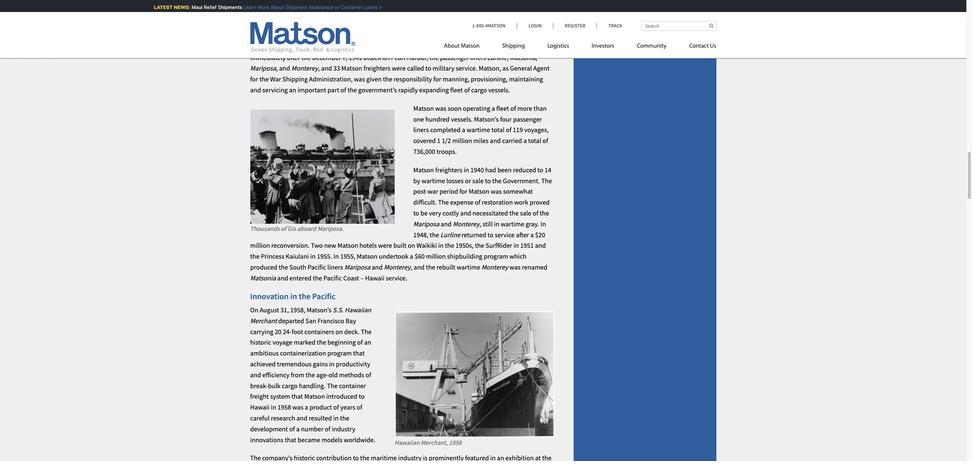 Task type: locate. For each thing, give the bounding box(es) containing it.
1-
[[472, 23, 477, 29]]

after down service
[[287, 53, 300, 62]]

for
[[250, 75, 258, 84], [434, 75, 441, 84], [460, 187, 468, 196]]

and right the miles on the top
[[490, 137, 501, 145]]

liners
[[471, 53, 486, 62], [414, 126, 429, 134], [328, 263, 343, 272]]

program down the beginning
[[328, 349, 352, 358]]

pacific inside mariposa and monterey , and the rebuilt wartime monterey was renamed matsonia and entered the pacific coast – hawaii service.
[[324, 274, 342, 283]]

1 vertical spatial were
[[378, 242, 392, 250]]

matsonia down produced
[[250, 274, 276, 283]]

hundred
[[426, 115, 450, 124]]

1 vertical spatial in
[[334, 252, 339, 261]]

the right given
[[383, 75, 392, 84]]

aboard right day
[[389, 3, 408, 11]]

container
[[336, 4, 358, 10]]

0 vertical spatial were
[[392, 64, 406, 73]]

1 vertical spatial matson's
[[307, 306, 332, 315]]

of left years
[[334, 404, 339, 412]]

after inside returned to service after a $20 million reconversion. two new matson hotels were built on waikiki in the 1950s, the surfrider in 1951 and the princess kaiulani in 1955. in 1955, matson undertook a $60 million shipbuilding program which produced the south pacific liners
[[516, 231, 529, 239]]

matson inside top menu navigation
[[461, 43, 480, 49]]

passenger inside matson was soon operating a fleet of more than one hundred vessels. matson's four passenger liners completed a wartime total of 119 voyages, covered 1 1/2 million miles and carried a total of 736,000 troops.
[[513, 115, 542, 124]]

0 vertical spatial hawaii
[[365, 274, 385, 283]]

0 horizontal spatial program
[[328, 349, 352, 358]]

1 horizontal spatial sale
[[520, 209, 532, 218]]

, and 33 matson freighters were called to military service. matson, as general agent for the war shipping administration, was given the responsibility for manning, provisioning, maintaining and servicing an important part of the government's rapidly expanding fleet of cargo vessels.
[[250, 64, 550, 94]]

matson up one
[[414, 104, 434, 113]]

very
[[429, 209, 441, 218]]

1 horizontal spatial on
[[383, 53, 390, 62]]

to
[[426, 64, 431, 73], [538, 166, 544, 174], [485, 177, 491, 185], [414, 209, 419, 218], [488, 231, 494, 239], [359, 393, 365, 401]]

immediately
[[250, 53, 286, 62]]

0 vertical spatial program
[[484, 252, 508, 261]]

hawaiian up bay
[[345, 306, 371, 315]]

0 horizontal spatial after
[[287, 53, 300, 62]]

an right servicing
[[289, 86, 296, 94]]

0 vertical spatial on
[[383, 53, 390, 62]]

in inside returned to service after a $20 million reconversion. two new matson hotels were built on waikiki in the 1950s, the surfrider in 1951 and the princess kaiulani in 1955. in 1955, matson undertook a $60 million shipbuilding program which produced the south pacific liners
[[334, 252, 339, 261]]

total down "four"
[[492, 126, 505, 134]]

2 vertical spatial on
[[336, 328, 343, 336]]

wartime inside mariposa and monterey , and the rebuilt wartime monterey was renamed matsonia and entered the pacific coast – hawaii service.
[[457, 263, 480, 272]]

and up war
[[279, 64, 290, 73]]

0 vertical spatial total
[[492, 126, 505, 134]]

contact
[[689, 43, 709, 49]]

1 vertical spatial shipping
[[283, 75, 308, 84]]

the left '1950s,'
[[445, 242, 454, 250]]

1 vertical spatial hawaii
[[250, 404, 270, 412]]

matson,
[[479, 64, 501, 73]]

in right gray.
[[541, 220, 546, 229]]

w.
[[328, 12, 334, 20]]

service. inside the , and 33 matson freighters were called to military service. matson, as general agent for the war shipping administration, was given the responsibility for manning, provisioning, maintaining and servicing an important part of the government's rapidly expanding fleet of cargo vessels.
[[456, 64, 478, 73]]

hawaii
[[365, 274, 385, 283], [250, 404, 270, 412]]

on inside immediately after the december 7, 1941 attack on pearl harbor, the passenger liners lurline , matsonia , mariposa , and monterey
[[383, 53, 390, 62]]

thousands of gis aboard mariposa.
[[250, 225, 344, 233]]

and inside returned to service after a $20 million reconversion. two new matson hotels were built on waikiki in the 1950s, the surfrider in 1951 and the princess kaiulani in 1955. in 1955, matson undertook a $60 million shipbuilding program which produced the south pacific liners
[[535, 242, 546, 250]]

built
[[394, 242, 407, 250]]

1927.
[[273, 22, 288, 30]]

matson inside matson was soon operating a fleet of more than one hundred vessels. matson's four passenger liners completed a wartime total of 119 voyages, covered 1 1/2 million miles and carried a total of 736,000 troops.
[[414, 104, 434, 113]]

800-
[[477, 23, 486, 29]]

1 vertical spatial or
[[465, 177, 471, 185]]

troops.
[[437, 147, 457, 156]]

on left the pearl
[[383, 53, 390, 62]]

us
[[710, 43, 717, 49]]

1 horizontal spatial million
[[426, 252, 446, 261]]

war
[[428, 187, 438, 196]]

1 horizontal spatial service.
[[456, 64, 478, 73]]

or up 'w.'
[[330, 4, 335, 10]]

Search search field
[[641, 21, 717, 31]]

were down the pearl
[[392, 64, 406, 73]]

for inside matson freighters in 1940 had been reduced to 14 by wartime losses or sale to the government. the post-war period for matson was somewhat difficult. the expense of restoration work proved to be very costly and necessitated the sale of the mariposa and monterey
[[460, 187, 468, 196]]

sale down "work"
[[520, 209, 532, 218]]

in left 1951
[[514, 242, 519, 250]]

mariposa
[[409, 3, 433, 11], [250, 64, 276, 73], [414, 220, 440, 229], [345, 263, 371, 272]]

gains
[[313, 360, 328, 369]]

in right 1955.
[[334, 252, 339, 261]]

fleet down the manning,
[[450, 86, 463, 94]]

returned to service after a $20 million reconversion. two new matson hotels were built on waikiki in the 1950s, the surfrider in 1951 and the princess kaiulani in 1955. in 1955, matson undertook a $60 million shipbuilding program which produced the south pacific liners
[[250, 231, 546, 272]]

hawaii up careful
[[250, 404, 270, 412]]

wartime inside matson was soon operating a fleet of more than one hundred vessels. matson's four passenger liners completed a wartime total of 119 voyages, covered 1 1/2 million miles and carried a total of 736,000 troops.
[[467, 126, 490, 134]]

about matson link
[[444, 39, 491, 55]]

0 horizontal spatial matson's
[[307, 306, 332, 315]]

the up produced
[[250, 252, 260, 261]]

matson's inside on august 31, 1958, matson's s.s. hawaiian merchant
[[307, 306, 332, 315]]

0 horizontal spatial in
[[334, 252, 339, 261]]

total down voyages,
[[528, 137, 541, 145]]

of down deck.
[[357, 339, 363, 347]]

expanding
[[419, 86, 449, 94]]

1 vertical spatial about
[[444, 43, 460, 49]]

the down had
[[492, 177, 502, 185]]

passenger down about matson
[[440, 53, 469, 62]]

1 vertical spatial cargo
[[282, 382, 298, 391]]

1 horizontal spatial program
[[484, 252, 508, 261]]

an up the productivity
[[364, 339, 371, 347]]

monterey inside matson freighters in 1940 had been reduced to 14 by wartime losses or sale to the government. the post-war period for matson was somewhat difficult. the expense of restoration work proved to be very costly and necessitated the sale of the mariposa and monterey
[[453, 220, 480, 229]]

1 vertical spatial fleet
[[497, 104, 509, 113]]

for left war
[[250, 75, 258, 84]]

2 horizontal spatial for
[[460, 187, 468, 196]]

in
[[464, 166, 469, 174], [494, 220, 500, 229], [438, 242, 444, 250], [514, 242, 519, 250], [310, 252, 316, 261], [290, 291, 297, 302], [329, 360, 335, 369], [271, 404, 276, 412], [333, 414, 339, 423]]

manning,
[[443, 75, 470, 84]]

an inside departed san francisco bay carrying 20 24-foot containers on deck. the historic voyage marked the beginning of an ambitious containerization program that achieved tremendous gains in productivity and efficiency from the age-old methods of break-bulk cargo handling. the container freight system that matson introduced to hawaii in 1958 was a product of years of careful research and resulted in the development of a number of industry innovations that became models worldwide.
[[364, 339, 371, 347]]

of down the manning,
[[464, 86, 470, 94]]

wartime up war
[[422, 177, 445, 185]]

menu
[[273, 12, 289, 20]]

was inside matson freighters in 1940 had been reduced to 14 by wartime losses or sale to the government. the post-war period for matson was somewhat difficult. the expense of restoration work proved to be very costly and necessitated the sale of the mariposa and monterey
[[491, 187, 502, 196]]

of right methods
[[366, 371, 371, 380]]

an
[[289, 86, 296, 94], [364, 339, 371, 347]]

the right deck.
[[361, 328, 372, 336]]

, still in wartime gray. in 1948, the
[[414, 220, 546, 239]]

learn
[[239, 4, 252, 10]]

0 vertical spatial liners
[[471, 53, 486, 62]]

was
[[354, 75, 365, 84], [436, 104, 447, 113], [491, 187, 502, 196], [510, 263, 521, 272], [293, 404, 304, 412]]

0 vertical spatial by
[[299, 12, 305, 20]]

by inside the cocktail menu art by charles w. bartlett, 1927.
[[299, 12, 305, 20]]

1 horizontal spatial lurline
[[487, 53, 507, 62]]

0 vertical spatial after
[[287, 53, 300, 62]]

0 horizontal spatial cargo
[[282, 382, 298, 391]]

1 horizontal spatial freighters
[[436, 166, 463, 174]]

that left became
[[285, 436, 296, 445]]

and inside immediately after the december 7, 1941 attack on pearl harbor, the passenger liners lurline , matsonia , mariposa , and monterey
[[279, 64, 290, 73]]

community
[[637, 43, 667, 49]]

2 vertical spatial liners
[[328, 263, 343, 272]]

rapidly
[[398, 86, 418, 94]]

2 vertical spatial pacific
[[312, 291, 336, 302]]

1 vertical spatial by
[[414, 177, 420, 185]]

1 horizontal spatial shipping
[[503, 43, 525, 49]]

of left more
[[511, 104, 516, 113]]

efficiency
[[263, 371, 290, 380]]

the down proved
[[540, 209, 549, 218]]

merchant
[[250, 317, 277, 326]]

0 vertical spatial million
[[453, 137, 472, 145]]

0 vertical spatial sale
[[473, 177, 484, 185]]

by up post-
[[414, 177, 420, 185]]

to right called
[[426, 64, 431, 73]]

search image
[[709, 23, 714, 28]]

charles
[[306, 12, 327, 20]]

wartime inside matson freighters in 1940 had been reduced to 14 by wartime losses or sale to the government. the post-war period for matson was somewhat difficult. the expense of restoration work proved to be very costly and necessitated the sale of the mariposa and monterey
[[422, 177, 445, 185]]

was left given
[[354, 75, 365, 84]]

0 horizontal spatial on
[[336, 328, 343, 336]]

waikiki
[[417, 242, 437, 250]]

24-
[[283, 328, 292, 336]]

matsonia inside immediately after the december 7, 1941 attack on pearl harbor, the passenger liners lurline , matsonia , mariposa , and monterey
[[510, 53, 536, 62]]

1 vertical spatial hawaiian
[[395, 439, 420, 447]]

fleet
[[450, 86, 463, 94], [497, 104, 509, 113]]

immediately after the december 7, 1941 attack on pearl harbor, the passenger liners lurline , matsonia , mariposa , and monterey
[[250, 53, 538, 73]]

on inside departed san francisco bay carrying 20 24-foot containers on deck. the historic voyage marked the beginning of an ambitious containerization program that achieved tremendous gains in productivity and efficiency from the age-old methods of break-bulk cargo handling. the container freight system that matson introduced to hawaii in 1958 was a product of years of careful research and resulted in the development of a number of industry innovations that became models worldwide.
[[336, 328, 343, 336]]

program inside departed san francisco bay carrying 20 24-foot containers on deck. the historic voyage marked the beginning of an ambitious containerization program that achieved tremendous gains in productivity and efficiency from the age-old methods of break-bulk cargo handling. the container freight system that matson introduced to hawaii in 1958 was a product of years of careful research and resulted in the development of a number of industry innovations that became models worldwide.
[[328, 349, 352, 358]]

hawaiian left merchant,
[[395, 439, 420, 447]]

1 horizontal spatial hawaii
[[365, 274, 385, 283]]

wartime inside ', still in wartime gray. in 1948, the'
[[501, 220, 525, 229]]

0 horizontal spatial hawaiian
[[345, 306, 371, 315]]

that
[[353, 349, 365, 358], [292, 393, 303, 401], [285, 436, 296, 445]]

1 vertical spatial an
[[364, 339, 371, 347]]

restoration
[[482, 198, 513, 207]]

the up handling.
[[306, 371, 315, 380]]

1 vertical spatial matsonia
[[250, 274, 276, 283]]

and down undertook
[[372, 263, 383, 272]]

1958 right merchant,
[[449, 439, 462, 447]]

1 horizontal spatial matson's
[[474, 115, 499, 124]]

million inside matson was soon operating a fleet of more than one hundred vessels. matson's four passenger liners completed a wartime total of 119 voyages, covered 1 1/2 million miles and carried a total of 736,000 troops.
[[453, 137, 472, 145]]

the left war
[[260, 75, 269, 84]]

sailing
[[358, 3, 376, 11]]

more
[[253, 4, 265, 10]]

0 horizontal spatial 1958
[[278, 404, 291, 412]]

33
[[334, 64, 340, 73]]

1 vertical spatial freighters
[[436, 166, 463, 174]]

liners down 1955.
[[328, 263, 343, 272]]

the
[[302, 53, 311, 62], [430, 53, 439, 62], [260, 75, 269, 84], [383, 75, 392, 84], [348, 86, 357, 94], [492, 177, 502, 185], [510, 209, 519, 218], [540, 209, 549, 218], [430, 231, 439, 239], [445, 242, 454, 250], [475, 242, 485, 250], [250, 252, 260, 261], [279, 263, 288, 272], [426, 263, 435, 272], [313, 274, 322, 283], [299, 291, 311, 302], [306, 371, 315, 380], [340, 414, 349, 423]]

hawaii inside mariposa and monterey , and the rebuilt wartime monterey was renamed matsonia and entered the pacific coast – hawaii service.
[[365, 274, 385, 283]]

hotels
[[360, 242, 377, 250]]

freighters up given
[[364, 64, 391, 73]]

in inside ', still in wartime gray. in 1948, the'
[[494, 220, 500, 229]]

1 horizontal spatial after
[[516, 231, 529, 239]]

track
[[609, 23, 623, 29]]

that up the productivity
[[353, 349, 365, 358]]

monterey up returned
[[453, 220, 480, 229]]

0 horizontal spatial about
[[266, 4, 280, 10]]

two
[[311, 242, 323, 250]]

s.s.
[[333, 306, 344, 315]]

pacific up s.s.
[[312, 291, 336, 302]]

0 horizontal spatial vessels.
[[451, 115, 473, 124]]

0 vertical spatial freighters
[[364, 64, 391, 73]]

passenger down more
[[513, 115, 542, 124]]

1958 up research on the bottom left of the page
[[278, 404, 291, 412]]

news:
[[169, 4, 186, 10]]

1 horizontal spatial in
[[541, 220, 546, 229]]

matsonia inside mariposa and monterey , and the rebuilt wartime monterey was renamed matsonia and entered the pacific coast – hawaii service.
[[250, 274, 276, 283]]

1 horizontal spatial passenger
[[513, 115, 542, 124]]

fleet inside matson was soon operating a fleet of more than one hundred vessels. matson's four passenger liners completed a wartime total of 119 voyages, covered 1 1/2 million miles and carried a total of 736,000 troops.
[[497, 104, 509, 113]]

1 horizontal spatial 1958
[[449, 439, 462, 447]]

were inside the , and 33 matson freighters were called to military service. matson, as general agent for the war shipping administration, was given the responsibility for manning, provisioning, maintaining and servicing an important part of the government's rapidly expanding fleet of cargo vessels.
[[392, 64, 406, 73]]

reconversion.
[[271, 242, 310, 250]]

servicing
[[263, 86, 288, 94]]

liners down one
[[414, 126, 429, 134]]

thousands
[[250, 225, 280, 233]]

latest news: maui relief shipments learn more about shipment assistance or container loans >
[[149, 4, 377, 10]]

2 horizontal spatial liners
[[471, 53, 486, 62]]

freighters up losses
[[436, 166, 463, 174]]

matson's inside matson was soon operating a fleet of more than one hundred vessels. matson's four passenger liners completed a wartime total of 119 voyages, covered 1 1/2 million miles and carried a total of 736,000 troops.
[[474, 115, 499, 124]]

the inside ', still in wartime gray. in 1948, the'
[[430, 231, 439, 239]]

about matson
[[444, 43, 480, 49]]

0 vertical spatial lurline
[[487, 53, 507, 62]]

0 horizontal spatial by
[[299, 12, 305, 20]]

mariposa inside matson freighters in 1940 had been reduced to 14 by wartime losses or sale to the government. the post-war period for matson was somewhat difficult. the expense of restoration work proved to be very costly and necessitated the sale of the mariposa and monterey
[[414, 220, 440, 229]]

million right 1/2
[[453, 137, 472, 145]]

, inside the , and 33 matson freighters were called to military service. matson, as general agent for the war shipping administration, was given the responsibility for manning, provisioning, maintaining and servicing an important part of the government's rapidly expanding fleet of cargo vessels.
[[318, 64, 320, 73]]

cargo
[[471, 86, 487, 94], [282, 382, 298, 391]]

None search field
[[641, 21, 717, 31]]

to inside returned to service after a $20 million reconversion. two new matson hotels were built on waikiki in the 1950s, the surfrider in 1951 and the princess kaiulani in 1955. in 1955, matson undertook a $60 million shipbuilding program which produced the south pacific liners
[[488, 231, 494, 239]]

vessels. inside the , and 33 matson freighters were called to military service. matson, as general agent for the war shipping administration, was given the responsibility for manning, provisioning, maintaining and servicing an important part of the government's rapidly expanding fleet of cargo vessels.
[[489, 86, 510, 94]]

government's
[[358, 86, 397, 94]]

francisco
[[318, 317, 344, 326]]

to inside the , and 33 matson freighters were called to military service. matson, as general agent for the war shipping administration, was given the responsibility for manning, provisioning, maintaining and servicing an important part of the government's rapidly expanding fleet of cargo vessels.
[[426, 64, 431, 73]]

0 vertical spatial hawaiian
[[345, 306, 371, 315]]

0 horizontal spatial matsonia
[[250, 274, 276, 283]]

0 vertical spatial service.
[[456, 64, 478, 73]]

vessels. inside matson was soon operating a fleet of more than one hundred vessels. matson's four passenger liners completed a wartime total of 119 voyages, covered 1 1/2 million miles and carried a total of 736,000 troops.
[[451, 115, 473, 124]]

2 vertical spatial that
[[285, 436, 296, 445]]

produced
[[250, 263, 277, 272]]

1951
[[521, 242, 534, 250]]

the
[[542, 177, 552, 185], [438, 198, 449, 207], [361, 328, 372, 336], [327, 382, 338, 391]]

a left the $60
[[410, 252, 413, 261]]

losses
[[447, 177, 464, 185]]

1-800-4matson
[[472, 23, 506, 29]]

shipping
[[503, 43, 525, 49], [283, 75, 308, 84]]

on up the beginning
[[336, 328, 343, 336]]

pacific
[[308, 263, 326, 272], [324, 274, 342, 283], [312, 291, 336, 302]]

1 horizontal spatial hawaiian
[[395, 439, 420, 447]]

1 vertical spatial passenger
[[513, 115, 542, 124]]

0 horizontal spatial freighters
[[364, 64, 391, 73]]

foot
[[292, 328, 303, 336]]

million up princess
[[250, 242, 270, 250]]

mariposa up – at the bottom of page
[[345, 263, 371, 272]]

matson down 736,000
[[414, 166, 434, 174]]

0 horizontal spatial an
[[289, 86, 296, 94]]

0 horizontal spatial lurline
[[441, 231, 460, 239]]

for up expense
[[460, 187, 468, 196]]

wartime up the miles on the top
[[467, 126, 490, 134]]

service.
[[456, 64, 478, 73], [386, 274, 407, 283]]

wartime down "shipbuilding"
[[457, 263, 480, 272]]

hawaiian inside on august 31, 1958, matson's s.s. hawaiian merchant
[[345, 306, 371, 315]]

0 horizontal spatial service.
[[386, 274, 407, 283]]

cargo inside the , and 33 matson freighters were called to military service. matson, as general agent for the war shipping administration, was given the responsibility for manning, provisioning, maintaining and servicing an important part of the government's rapidly expanding fleet of cargo vessels.
[[471, 86, 487, 94]]

2 horizontal spatial million
[[453, 137, 472, 145]]

vessels.
[[489, 86, 510, 94], [451, 115, 473, 124]]

0 vertical spatial 1958
[[278, 404, 291, 412]]

lurline up '1950s,'
[[441, 231, 460, 239]]

the down service
[[302, 53, 311, 62]]

covered
[[414, 137, 436, 145]]

1 horizontal spatial total
[[528, 137, 541, 145]]

1 vertical spatial on
[[408, 242, 415, 250]]

0 vertical spatial passenger
[[440, 53, 469, 62]]

about up menu
[[266, 4, 280, 10]]

mariposa down immediately
[[250, 64, 276, 73]]

matson down the 1-
[[461, 43, 480, 49]]

1 vertical spatial service.
[[386, 274, 407, 283]]

by inside matson freighters in 1940 had been reduced to 14 by wartime losses or sale to the government. the post-war period for matson was somewhat difficult. the expense of restoration work proved to be very costly and necessitated the sale of the mariposa and monterey
[[414, 177, 420, 185]]

and down $20
[[535, 242, 546, 250]]

that right system
[[292, 393, 303, 401]]

was down which
[[510, 263, 521, 272]]

freighters inside the , and 33 matson freighters were called to military service. matson, as general agent for the war shipping administration, was given the responsibility for manning, provisioning, maintaining and servicing an important part of the government's rapidly expanding fleet of cargo vessels.
[[364, 64, 391, 73]]

0 horizontal spatial fleet
[[450, 86, 463, 94]]

to down had
[[485, 177, 491, 185]]

0 vertical spatial in
[[541, 220, 546, 229]]

program
[[484, 252, 508, 261], [328, 349, 352, 358]]

2 vertical spatial million
[[426, 252, 446, 261]]

0 vertical spatial vessels.
[[489, 86, 510, 94]]

1 horizontal spatial by
[[414, 177, 420, 185]]

1 vertical spatial program
[[328, 349, 352, 358]]

pacific down 1955.
[[308, 263, 326, 272]]

in right the still
[[494, 220, 500, 229]]

1 horizontal spatial vessels.
[[489, 86, 510, 94]]

1 vertical spatial vessels.
[[451, 115, 473, 124]]

119
[[513, 126, 523, 134]]

0 vertical spatial fleet
[[450, 86, 463, 94]]

1 vertical spatial after
[[516, 231, 529, 239]]

0 horizontal spatial hawaii
[[250, 404, 270, 412]]

2 horizontal spatial on
[[408, 242, 415, 250]]

0 horizontal spatial aboard
[[297, 225, 316, 233]]

containers
[[305, 328, 334, 336]]

and left 33 on the left of page
[[321, 64, 332, 73]]

the up industry
[[340, 414, 349, 423]]

about
[[266, 4, 280, 10], [444, 43, 460, 49]]

completed
[[430, 126, 461, 134]]

0 horizontal spatial shipping
[[283, 75, 308, 84]]

1 vertical spatial aboard
[[297, 225, 316, 233]]

0 horizontal spatial million
[[250, 242, 270, 250]]

1 vertical spatial liners
[[414, 126, 429, 134]]

1 horizontal spatial cargo
[[471, 86, 487, 94]]

program inside returned to service after a $20 million reconversion. two new matson hotels were built on waikiki in the 1950s, the surfrider in 1951 and the princess kaiulani in 1955. in 1955, matson undertook a $60 million shipbuilding program which produced the south pacific liners
[[484, 252, 508, 261]]

or right losses
[[465, 177, 471, 185]]

harbor,
[[407, 53, 428, 62]]



Task type: describe. For each thing, give the bounding box(es) containing it.
in up industry
[[333, 414, 339, 423]]

the left south
[[279, 263, 288, 272]]

reduced
[[513, 166, 536, 174]]

mariposa left honolulu
[[409, 3, 433, 11]]

to inside departed san francisco bay carrying 20 24-foot containers on deck. the historic voyage marked the beginning of an ambitious containerization program that achieved tremendous gains in productivity and efficiency from the age-old methods of break-bulk cargo handling. the container freight system that matson introduced to hawaii in 1958 was a product of years of careful research and resulted in the development of a number of industry innovations that became models worldwide.
[[359, 393, 365, 401]]

service. inside mariposa and monterey , and the rebuilt wartime monterey was renamed matsonia and entered the pacific coast – hawaii service.
[[386, 274, 407, 283]]

top menu navigation
[[444, 39, 717, 55]]

carrying
[[250, 328, 274, 336]]

the right entered
[[313, 274, 322, 283]]

0 horizontal spatial sale
[[473, 177, 484, 185]]

of down research on the bottom left of the page
[[289, 425, 295, 434]]

provisioning,
[[471, 75, 508, 84]]

and up "number"
[[297, 414, 308, 423]]

matson down hotels
[[357, 252, 378, 261]]

shipping inside top menu navigation
[[503, 43, 525, 49]]

matson inside departed san francisco bay carrying 20 24-foot containers on deck. the historic voyage marked the beginning of an ambitious containerization program that achieved tremendous gains in productivity and efficiency from the age-old methods of break-bulk cargo handling. the container freight system that matson introduced to hawaii in 1958 was a product of years of careful research and resulted in the development of a number of industry innovations that became models worldwide.
[[304, 393, 325, 401]]

departed san francisco bay carrying 20 24-foot containers on deck. the historic voyage marked the beginning of an ambitious containerization program that achieved tremendous gains in productivity and efficiency from the age-old methods of break-bulk cargo handling. the container freight system that matson introduced to hawaii in 1958 was a product of years of careful research and resulted in the development of a number of industry innovations that became models worldwide.
[[250, 317, 376, 445]]

resulted
[[309, 414, 332, 423]]

in inside ', still in wartime gray. in 1948, the'
[[541, 220, 546, 229]]

1940
[[471, 166, 484, 174]]

to left 14
[[538, 166, 544, 174]]

of right part
[[341, 86, 346, 94]]

achieved
[[250, 360, 276, 369]]

7,
[[343, 53, 348, 62]]

the down returned
[[475, 242, 485, 250]]

about inside top menu navigation
[[444, 43, 460, 49]]

1948,
[[414, 231, 429, 239]]

given
[[367, 75, 382, 84]]

four
[[500, 115, 512, 124]]

a left "number"
[[296, 425, 300, 434]]

a left $20
[[531, 231, 534, 239]]

assistance
[[304, 4, 329, 10]]

the right part
[[348, 86, 357, 94]]

1 vertical spatial sale
[[520, 209, 532, 218]]

community link
[[626, 39, 678, 55]]

post-
[[414, 187, 428, 196]]

and left servicing
[[250, 86, 261, 94]]

in inside matson freighters in 1940 had been reduced to 14 by wartime losses or sale to the government. the post-war period for matson was somewhat difficult. the expense of restoration work proved to be very costly and necessitated the sale of the mariposa and monterey
[[464, 166, 469, 174]]

a right completed on the left of page
[[462, 126, 466, 134]]

and down costly
[[441, 220, 452, 229]]

princess
[[261, 252, 285, 261]]

in up old
[[329, 360, 335, 369]]

models
[[322, 436, 343, 445]]

login
[[529, 23, 542, 29]]

register
[[565, 23, 586, 29]]

handling.
[[299, 382, 326, 391]]

14
[[545, 166, 552, 174]]

miles
[[474, 137, 489, 145]]

worldwide.
[[344, 436, 376, 445]]

maui
[[187, 4, 198, 10]]

1950s.
[[462, 3, 479, 11]]

shipping link
[[491, 39, 536, 55]]

hawaii inside departed san francisco bay carrying 20 24-foot containers on deck. the historic voyage marked the beginning of an ambitious containerization program that achieved tremendous gains in productivity and efficiency from the age-old methods of break-bulk cargo handling. the container freight system that matson introduced to hawaii in 1958 was a product of years of careful research and resulted in the development of a number of industry innovations that became models worldwide.
[[250, 404, 270, 412]]

matson up expense
[[469, 187, 490, 196]]

product
[[310, 404, 332, 412]]

0 vertical spatial or
[[330, 4, 335, 10]]

1950s,
[[456, 242, 474, 250]]

0 vertical spatial about
[[266, 4, 280, 10]]

logistics
[[548, 43, 569, 49]]

0 vertical spatial that
[[353, 349, 365, 358]]

or inside matson freighters in 1940 had been reduced to 14 by wartime losses or sale to the government. the post-war period for matson was somewhat difficult. the expense of restoration work proved to be very costly and necessitated the sale of the mariposa and monterey
[[465, 177, 471, 185]]

blue matson logo with ocean, shipping, truck, rail and logistics written beneath it. image
[[250, 22, 356, 53]]

mariposa inside immediately after the december 7, 1941 attack on pearl harbor, the passenger liners lurline , matsonia , mariposa , and monterey
[[250, 64, 276, 73]]

a right operating in the top of the page
[[492, 104, 495, 113]]

shipments
[[213, 4, 237, 10]]

on
[[250, 306, 258, 315]]

maintaining
[[509, 75, 543, 84]]

pacific inside returned to service after a $20 million reconversion. two new matson hotels were built on waikiki in the 1950s, the surfrider in 1951 and the princess kaiulani in 1955. in 1955, matson undertook a $60 million shipbuilding program which produced the south pacific liners
[[308, 263, 326, 272]]

undertook
[[379, 252, 409, 261]]

in down system
[[271, 404, 276, 412]]

of right years
[[357, 404, 362, 412]]

1 vertical spatial lurline
[[441, 231, 460, 239]]

of down voyages,
[[543, 137, 548, 145]]

period
[[440, 187, 458, 196]]

a right 'carried'
[[524, 137, 527, 145]]

1955,
[[340, 252, 356, 261]]

of left gis
[[281, 225, 286, 233]]

1 vertical spatial 1958
[[449, 439, 462, 447]]

31,
[[281, 306, 289, 315]]

the up military
[[430, 53, 439, 62]]

1941
[[349, 53, 362, 62]]

monterey down surfrider
[[482, 263, 508, 272]]

the down old
[[327, 382, 338, 391]]

monterey inside immediately after the december 7, 1941 attack on pearl harbor, the passenger liners lurline , matsonia , mariposa , and monterey
[[292, 64, 318, 73]]

voyages,
[[525, 126, 549, 134]]

august
[[260, 306, 279, 315]]

4matson
[[486, 23, 506, 29]]

register link
[[553, 23, 597, 29]]

cocktail menu art by charles w. bartlett, 1927.
[[250, 12, 334, 30]]

1 vertical spatial total
[[528, 137, 541, 145]]

liners inside returned to service after a $20 million reconversion. two new matson hotels were built on waikiki in the 1950s, the surfrider in 1951 and the princess kaiulani in 1955. in 1955, matson undertook a $60 million shipbuilding program which produced the south pacific liners
[[328, 263, 343, 272]]

matson freighters in 1940 had been reduced to 14 by wartime losses or sale to the government. the post-war period for matson was somewhat difficult. the expense of restoration work proved to be very costly and necessitated the sale of the mariposa and monterey
[[414, 166, 552, 229]]

were inside returned to service after a $20 million reconversion. two new matson hotels were built on waikiki in the 1950s, the surfrider in 1951 and the princess kaiulani in 1955. in 1955, matson undertook a $60 million shipbuilding program which produced the south pacific liners
[[378, 242, 392, 250]]

latest
[[149, 4, 168, 10]]

tremendous
[[277, 360, 312, 369]]

and up break-
[[250, 371, 261, 380]]

$20
[[535, 231, 546, 239]]

shipping inside the , and 33 matson freighters were called to military service. matson, as general agent for the war shipping administration, was given the responsibility for manning, provisioning, maintaining and servicing an important part of the government's rapidly expanding fleet of cargo vessels.
[[283, 75, 308, 84]]

mariposa inside mariposa and monterey , and the rebuilt wartime monterey was renamed matsonia and entered the pacific coast – hawaii service.
[[345, 263, 371, 272]]

liners inside matson was soon operating a fleet of more than one hundred vessels. matson's four passenger liners completed a wartime total of 119 voyages, covered 1 1/2 million miles and carried a total of 736,000 troops.
[[414, 126, 429, 134]]

hawaiian merchant, 1958
[[395, 439, 462, 447]]

the down 14
[[542, 177, 552, 185]]

ambitious
[[250, 349, 279, 358]]

service
[[282, 38, 308, 49]]

productivity
[[336, 360, 370, 369]]

break-
[[250, 382, 268, 391]]

an inside the , and 33 matson freighters were called to military service. matson, as general agent for the war shipping administration, was given the responsibility for manning, provisioning, maintaining and servicing an important part of the government's rapidly expanding fleet of cargo vessels.
[[289, 86, 296, 94]]

0 horizontal spatial for
[[250, 75, 258, 84]]

military
[[433, 64, 455, 73]]

track link
[[597, 23, 623, 29]]

as
[[503, 64, 509, 73]]

and left entered
[[277, 274, 288, 283]]

age-
[[316, 371, 329, 380]]

pearl
[[391, 53, 406, 62]]

to left the be
[[414, 209, 419, 218]]

historic
[[250, 339, 271, 347]]

in down two
[[310, 252, 316, 261]]

was inside the , and 33 matson freighters were called to military service. matson, as general agent for the war shipping administration, was given the responsibility for manning, provisioning, maintaining and servicing an important part of the government's rapidly expanding fleet of cargo vessels.
[[354, 75, 365, 84]]

introduced
[[326, 393, 358, 401]]

service
[[495, 231, 515, 239]]

difficult.
[[414, 198, 437, 207]]

was inside mariposa and monterey , and the rebuilt wartime monterey was renamed matsonia and entered the pacific coast – hawaii service.
[[510, 263, 521, 272]]

of up gray.
[[533, 209, 539, 218]]

the beginning
[[317, 339, 356, 347]]

matson inside the , and 33 matson freighters were called to military service. matson, as general agent for the war shipping administration, was given the responsibility for manning, provisioning, maintaining and servicing an important part of the government's rapidly expanding fleet of cargo vessels.
[[342, 64, 362, 73]]

in up 1958,
[[290, 291, 297, 302]]

the left rebuilt
[[426, 263, 435, 272]]

1958 inside departed san francisco bay carrying 20 24-foot containers on deck. the historic voyage marked the beginning of an ambitious containerization program that achieved tremendous gains in productivity and efficiency from the age-old methods of break-bulk cargo handling. the container freight system that matson introduced to hawaii in 1958 was a product of years of careful research and resulted in the development of a number of industry innovations that became models worldwide.
[[278, 404, 291, 412]]

was inside departed san francisco bay carrying 20 24-foot containers on deck. the historic voyage marked the beginning of an ambitious containerization program that achieved tremendous gains in productivity and efficiency from the age-old methods of break-bulk cargo handling. the container freight system that matson introduced to hawaii in 1958 was a product of years of careful research and resulted in the development of a number of industry innovations that became models worldwide.
[[293, 404, 304, 412]]

, inside ', still in wartime gray. in 1948, the'
[[480, 220, 481, 229]]

freighters inside matson freighters in 1940 had been reduced to 14 by wartime losses or sale to the government. the post-war period for matson was somewhat difficult. the expense of restoration work proved to be very costly and necessitated the sale of the mariposa and monterey
[[436, 166, 463, 174]]

1 vertical spatial that
[[292, 393, 303, 401]]

0 horizontal spatial total
[[492, 126, 505, 134]]

wartime
[[250, 38, 280, 49]]

part
[[328, 86, 339, 94]]

was inside matson was soon operating a fleet of more than one hundred vessels. matson's four passenger liners completed a wartime total of 119 voyages, covered 1 1/2 million miles and carried a total of 736,000 troops.
[[436, 104, 447, 113]]

–
[[361, 274, 364, 283]]

system
[[270, 393, 290, 401]]

in right waikiki
[[438, 242, 444, 250]]

and down the $60
[[414, 263, 425, 272]]

deck.
[[344, 328, 360, 336]]

research
[[271, 414, 295, 423]]

of left 119
[[506, 126, 512, 134]]

than
[[534, 104, 547, 113]]

1 horizontal spatial for
[[434, 75, 441, 84]]

matson up 1955,
[[338, 242, 358, 250]]

after inside immediately after the december 7, 1941 attack on pearl harbor, the passenger liners lurline , matsonia , mariposa , and monterey
[[287, 53, 300, 62]]

1 horizontal spatial aboard
[[389, 3, 408, 11]]

soon
[[448, 104, 462, 113]]

day
[[378, 3, 387, 11]]

cargo inside departed san francisco bay carrying 20 24-foot containers on deck. the historic voyage marked the beginning of an ambitious containerization program that achieved tremendous gains in productivity and efficiency from the age-old methods of break-bulk cargo handling. the container freight system that matson introduced to hawaii in 1958 was a product of years of careful research and resulted in the development of a number of industry innovations that became models worldwide.
[[282, 382, 298, 391]]

had
[[486, 166, 496, 174]]

the down "work"
[[510, 209, 519, 218]]

of right expense
[[475, 198, 481, 207]]

, inside mariposa and monterey , and the rebuilt wartime monterey was renamed matsonia and entered the pacific coast – hawaii service.
[[411, 263, 413, 272]]

passenger inside immediately after the december 7, 1941 attack on pearl harbor, the passenger liners lurline , matsonia , mariposa , and monterey
[[440, 53, 469, 62]]

years
[[341, 404, 355, 412]]

a left product
[[305, 404, 308, 412]]

and down expense
[[461, 209, 471, 218]]

and inside matson was soon operating a fleet of more than one hundred vessels. matson's four passenger liners completed a wartime total of 119 voyages, covered 1 1/2 million miles and carried a total of 736,000 troops.
[[490, 137, 501, 145]]

the up 1958,
[[299, 291, 311, 302]]

carried
[[502, 137, 522, 145]]

somewhat
[[503, 187, 533, 196]]

marked
[[294, 339, 316, 347]]

art
[[290, 12, 297, 20]]

old
[[329, 371, 338, 380]]

called
[[407, 64, 424, 73]]

monterey down undertook
[[384, 263, 411, 272]]

fleet inside the , and 33 matson freighters were called to military service. matson, as general agent for the war shipping administration, was given the responsibility for manning, provisioning, maintaining and servicing an important part of the government's rapidly expanding fleet of cargo vessels.
[[450, 86, 463, 94]]

the down period
[[438, 198, 449, 207]]

lurline inside immediately after the december 7, 1941 attack on pearl harbor, the passenger liners lurline , matsonia , mariposa , and monterey
[[487, 53, 507, 62]]

of up models on the bottom of the page
[[325, 425, 331, 434]]

necessitated
[[473, 209, 508, 218]]

liners inside immediately after the december 7, 1941 attack on pearl harbor, the passenger liners lurline , matsonia , mariposa , and monterey
[[471, 53, 486, 62]]

south
[[290, 263, 306, 272]]

on inside returned to service after a $20 million reconversion. two new matson hotels were built on waikiki in the 1950s, the surfrider in 1951 and the princess kaiulani in 1955. in 1955, matson undertook a $60 million shipbuilding program which produced the south pacific liners
[[408, 242, 415, 250]]

gis
[[288, 225, 296, 233]]

investors link
[[581, 39, 626, 55]]

voyage
[[273, 339, 293, 347]]

number
[[301, 425, 324, 434]]



Task type: vqa. For each thing, say whether or not it's contained in the screenshot.
the Services
no



